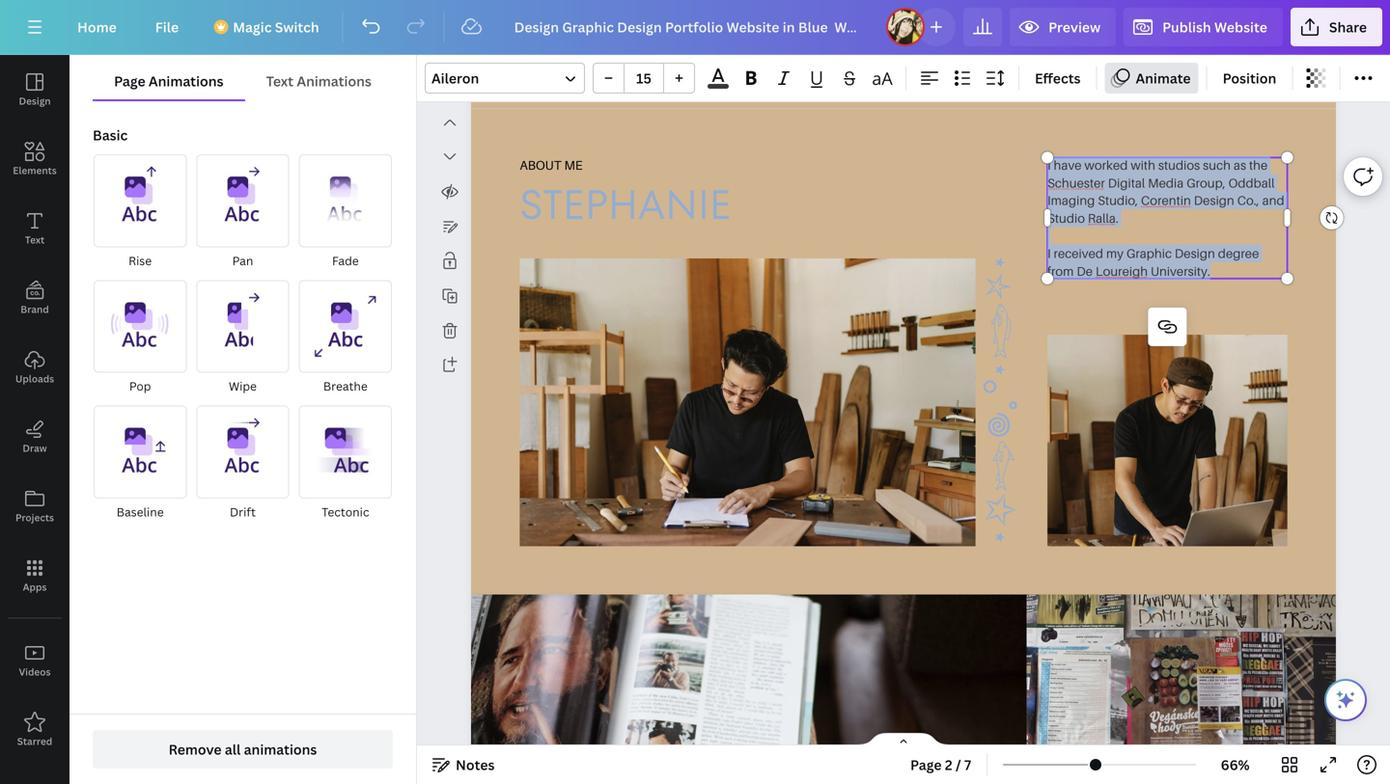 Task type: describe. For each thing, give the bounding box(es) containing it.
text animations button
[[245, 63, 393, 99]]

design inside i have worked with studios such as the schuester digital media group, oddball imaging studio, corentin design co., and studio ralla.
[[1194, 193, 1235, 208]]

⭒
[[972, 272, 1031, 302]]

drift image
[[196, 406, 289, 499]]

fade button
[[298, 154, 393, 272]]

position
[[1223, 69, 1277, 87]]

share
[[1329, 18, 1367, 36]]

magic switch
[[233, 18, 319, 36]]

home link
[[62, 8, 132, 46]]

videos
[[19, 666, 51, 679]]

i for loureigh
[[1048, 246, 1051, 261]]

remove all animations
[[169, 741, 317, 759]]

draw button
[[0, 403, 70, 472]]

magic switch button
[[202, 8, 335, 46]]

aileron
[[432, 69, 479, 87]]

canva assistant image
[[1334, 689, 1358, 713]]

draw
[[23, 442, 47, 455]]

pop image
[[94, 280, 187, 373]]

page animations button
[[93, 63, 245, 99]]

˚
[[972, 400, 1031, 411]]

preview button
[[1010, 8, 1116, 46]]

me
[[564, 158, 583, 173]]

text button
[[0, 194, 70, 264]]

de
[[1077, 264, 1093, 279]]

𓆟
[[972, 302, 1031, 360]]

page for page animations
[[114, 72, 145, 90]]

basic
[[93, 126, 128, 144]]

share button
[[1291, 8, 1383, 46]]

position button
[[1215, 63, 1284, 94]]

animate button
[[1105, 63, 1199, 94]]

page animations
[[114, 72, 224, 90]]

file
[[155, 18, 179, 36]]

notes button
[[425, 750, 503, 781]]

and
[[1263, 193, 1285, 208]]

graphic
[[1127, 246, 1172, 261]]

from
[[1048, 264, 1074, 279]]

design button
[[0, 55, 70, 125]]

as
[[1234, 158, 1247, 173]]

main menu bar
[[0, 0, 1390, 55]]

studios
[[1159, 158, 1200, 173]]

side panel tab list
[[0, 55, 70, 766]]

loureigh
[[1096, 264, 1148, 279]]

with
[[1131, 158, 1156, 173]]

pan
[[232, 253, 253, 269]]

fade image
[[299, 154, 392, 247]]

publish website
[[1163, 18, 1268, 36]]

my
[[1106, 246, 1124, 261]]

degree
[[1218, 246, 1259, 261]]

none text field containing i have worked with studios such as the schuester digital media group, oddball imaging studio, corentin design co., and studio ralla.
[[1048, 156, 1288, 280]]

corentin
[[1141, 193, 1191, 208]]

2 ⋆ from the top
[[972, 360, 1031, 379]]

videos button
[[0, 627, 70, 696]]

drift
[[230, 504, 256, 520]]

preview
[[1049, 18, 1101, 36]]

drift button
[[195, 405, 290, 523]]

effects
[[1035, 69, 1081, 87]]

wipe button
[[195, 279, 290, 397]]

⋆ ⭒ 𓆟 ⋆ ｡ ˚ 𖦹 𓆜 ✩ ⋆
[[972, 253, 1031, 547]]

Design title text field
[[499, 8, 879, 46]]

pop
[[129, 379, 151, 395]]

baseline image
[[94, 406, 187, 499]]

3 ⋆ from the top
[[972, 528, 1031, 547]]

animations
[[244, 741, 317, 759]]

the
[[1249, 158, 1268, 173]]

effects button
[[1027, 63, 1089, 94]]

pan button
[[195, 154, 290, 272]]

file button
[[140, 8, 194, 46]]

text animations
[[266, 72, 372, 90]]

1 ⋆ from the top
[[972, 253, 1031, 272]]

wipe image
[[196, 280, 289, 373]]

i have worked with studios such as the schuester digital media group, oddball imaging studio, corentin design co., and studio ralla.
[[1048, 158, 1285, 226]]



Task type: locate. For each thing, give the bounding box(es) containing it.
projects button
[[0, 472, 70, 542]]

0 horizontal spatial text
[[25, 234, 45, 247]]

1 horizontal spatial page
[[911, 757, 942, 775]]

aileron button
[[425, 63, 585, 94]]

university.
[[1151, 264, 1211, 279]]

#393636 image
[[708, 84, 729, 89]]

⋆ down 𓆜
[[972, 528, 1031, 547]]

schuester
[[1048, 175, 1105, 190]]

1 horizontal spatial animations
[[297, 72, 372, 90]]

brand button
[[0, 264, 70, 333]]

design inside i received my graphic design degree from de loureigh university.
[[1175, 246, 1216, 261]]

⋆
[[972, 253, 1031, 272], [972, 360, 1031, 379], [972, 528, 1031, 547]]

0 horizontal spatial animations
[[149, 72, 224, 90]]

⋆ up the ˚ at the bottom
[[972, 360, 1031, 379]]

text inside button
[[266, 72, 294, 90]]

page inside 'button'
[[911, 757, 942, 775]]

studio,
[[1098, 193, 1139, 208]]

𓆜
[[972, 439, 1031, 493]]

design
[[19, 95, 51, 108], [1194, 193, 1235, 208], [1175, 246, 1216, 261]]

tectonic button
[[298, 405, 393, 523]]

uploads
[[15, 373, 54, 386]]

page up basic
[[114, 72, 145, 90]]

i for schuester
[[1048, 158, 1051, 173]]

magic
[[233, 18, 272, 36]]

1 animations from the left
[[149, 72, 224, 90]]

1 vertical spatial ⋆
[[972, 360, 1031, 379]]

received
[[1054, 246, 1104, 261]]

1 vertical spatial text
[[25, 234, 45, 247]]

starred
[[17, 736, 52, 749]]

switch
[[275, 18, 319, 36]]

animations down 'switch'
[[297, 72, 372, 90]]

about
[[520, 158, 562, 173]]

animations down file
[[149, 72, 224, 90]]

media
[[1148, 175, 1184, 190]]

i left have
[[1048, 158, 1051, 173]]

rise image
[[94, 154, 187, 247]]

/
[[956, 757, 961, 775]]

stephanie
[[520, 176, 732, 233]]

66% button
[[1204, 750, 1267, 781]]

0 vertical spatial design
[[19, 95, 51, 108]]

i inside i received my graphic design degree from de loureigh university.
[[1048, 246, 1051, 261]]

about me
[[520, 158, 583, 173]]

publish
[[1163, 18, 1211, 36]]

text inside button
[[25, 234, 45, 247]]

1 i from the top
[[1048, 158, 1051, 173]]

text down magic switch
[[266, 72, 294, 90]]

None text field
[[1048, 156, 1288, 280]]

2 vertical spatial ⋆
[[972, 528, 1031, 547]]

page 2 / 7
[[911, 757, 971, 775]]

elements button
[[0, 125, 70, 194]]

page inside button
[[114, 72, 145, 90]]

0 vertical spatial text
[[266, 72, 294, 90]]

remove
[[169, 741, 222, 759]]

text up brand button
[[25, 234, 45, 247]]

wipe
[[229, 379, 257, 395]]

rise button
[[93, 154, 188, 272]]

animations for text animations
[[297, 72, 372, 90]]

0 vertical spatial ⋆
[[972, 253, 1031, 272]]

breathe
[[323, 379, 368, 395]]

tectonic image
[[299, 406, 392, 499]]

design up elements button
[[19, 95, 51, 108]]

1 horizontal spatial text
[[266, 72, 294, 90]]

𖦹
[[972, 411, 1031, 439]]

brand
[[21, 303, 49, 316]]

elements
[[13, 164, 57, 177]]

text
[[266, 72, 294, 90], [25, 234, 45, 247]]

– – number field
[[631, 69, 658, 87]]

projects
[[15, 512, 54, 525]]

✩
[[972, 493, 1031, 528]]

apps button
[[0, 542, 70, 611]]

remove all animations button
[[93, 731, 393, 770]]

baseline
[[117, 504, 164, 520]]

i received my graphic design degree from de loureigh university.
[[1048, 246, 1259, 279]]

uploads button
[[0, 333, 70, 403]]

home
[[77, 18, 117, 36]]

group
[[593, 63, 695, 94]]

tectonic
[[322, 504, 369, 520]]

oddball
[[1229, 175, 1275, 190]]

imaging
[[1048, 193, 1095, 208]]

0 vertical spatial i
[[1048, 158, 1051, 173]]

digital
[[1108, 175, 1145, 190]]

0 horizontal spatial page
[[114, 72, 145, 90]]

page 2 / 7 button
[[903, 750, 979, 781]]

all
[[225, 741, 241, 759]]

rise
[[129, 253, 152, 269]]

website
[[1215, 18, 1268, 36]]

i up from
[[1048, 246, 1051, 261]]

apps
[[23, 581, 47, 594]]

i inside i have worked with studios such as the schuester digital media group, oddball imaging studio, corentin design co., and studio ralla.
[[1048, 158, 1051, 173]]

notes
[[456, 757, 495, 775]]

pan image
[[196, 154, 289, 247]]

1 vertical spatial page
[[911, 757, 942, 775]]

ralla.
[[1088, 211, 1119, 226]]

7
[[965, 757, 971, 775]]

｡
[[972, 379, 1031, 400]]

animate
[[1136, 69, 1191, 87]]

2 vertical spatial design
[[1175, 246, 1216, 261]]

breathe button
[[298, 279, 393, 397]]

0 vertical spatial page
[[114, 72, 145, 90]]

publish website button
[[1124, 8, 1283, 46]]

starred button
[[0, 696, 70, 766]]

group,
[[1187, 175, 1226, 190]]

66%
[[1221, 757, 1250, 775]]

text for text animations
[[266, 72, 294, 90]]

animations for page animations
[[149, 72, 224, 90]]

have
[[1054, 158, 1082, 173]]

text for text
[[25, 234, 45, 247]]

2
[[945, 757, 953, 775]]

such
[[1203, 158, 1231, 173]]

1 vertical spatial i
[[1048, 246, 1051, 261]]

breathe image
[[299, 280, 392, 373]]

#393636 image
[[708, 84, 729, 89]]

1 vertical spatial design
[[1194, 193, 1235, 208]]

⋆ left from
[[972, 253, 1031, 272]]

show pages image
[[857, 733, 950, 748]]

pop button
[[93, 279, 188, 397]]

2 animations from the left
[[297, 72, 372, 90]]

fade
[[332, 253, 359, 269]]

baseline button
[[93, 405, 188, 523]]

2 i from the top
[[1048, 246, 1051, 261]]

page for page 2 / 7
[[911, 757, 942, 775]]

design down group,
[[1194, 193, 1235, 208]]

page left 2
[[911, 757, 942, 775]]

design up university.
[[1175, 246, 1216, 261]]

design inside "design" button
[[19, 95, 51, 108]]



Task type: vqa. For each thing, say whether or not it's contained in the screenshot.
Tectonic at the bottom of page
yes



